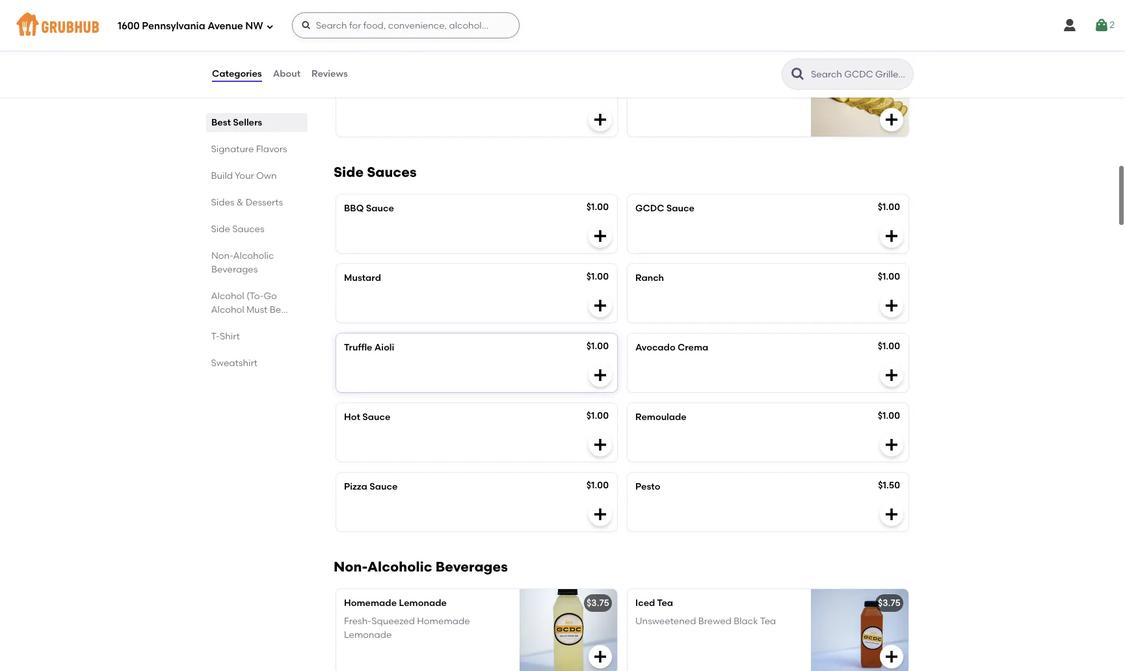 Task type: vqa. For each thing, say whether or not it's contained in the screenshot.


Task type: describe. For each thing, give the bounding box(es) containing it.
pennsylvania
[[142, 20, 205, 32]]

bbq chips
[[344, 61, 392, 72]]

sauce for pizza sauce
[[370, 482, 398, 493]]

side sauces tab
[[211, 222, 302, 236]]

iced tea
[[635, 598, 673, 609]]

$1.50
[[878, 481, 900, 492]]

sides & desserts
[[211, 197, 283, 208]]

pizza
[[344, 482, 367, 493]]

$1.00 for ranch
[[878, 272, 900, 283]]

sides
[[211, 197, 235, 208]]

t-
[[211, 331, 220, 342]]

0 vertical spatial side
[[334, 165, 364, 181]]

crema
[[678, 343, 708, 354]]

side sauces inside tab
[[211, 224, 265, 235]]

svg image inside 2 button
[[1094, 18, 1110, 33]]

best sellers
[[211, 117, 262, 128]]

1600
[[118, 20, 140, 32]]

flavors
[[256, 144, 287, 155]]

$1.00 for mustard
[[586, 272, 609, 283]]

reviews button
[[311, 51, 348, 98]]

pesto
[[635, 482, 660, 493]]

shirt
[[220, 331, 240, 342]]

pickle
[[635, 61, 662, 72]]

chips
[[366, 61, 392, 72]]

0 vertical spatial lemonade
[[399, 598, 447, 609]]

1 horizontal spatial side sauces
[[334, 165, 417, 181]]

black
[[734, 617, 758, 628]]

signature flavors tab
[[211, 142, 302, 156]]

build your own
[[211, 170, 277, 181]]

fresh-squeezed homemade lemonade
[[344, 617, 470, 641]]

$1.00 for remoulade
[[878, 411, 900, 422]]

sauces inside tab
[[233, 224, 265, 235]]

$1.00 for truffle aioli
[[586, 342, 609, 353]]

non- inside tab
[[211, 250, 233, 261]]

$1.00 for hot sauce
[[586, 411, 609, 422]]

ranch
[[635, 273, 664, 284]]

mustard
[[344, 273, 381, 284]]

avenue
[[208, 20, 243, 32]]

lemonade inside fresh-squeezed homemade lemonade
[[344, 630, 392, 641]]

0 horizontal spatial homemade
[[344, 598, 397, 609]]

beverages inside non-alcoholic beverages tab
[[211, 264, 258, 275]]

hot
[[344, 412, 360, 423]]

$2.50
[[585, 60, 609, 71]]

$3.75 for fresh-squeezed homemade lemonade
[[586, 598, 609, 609]]

non-alcoholic beverages tab
[[211, 249, 302, 276]]

&
[[237, 197, 244, 208]]

categories button
[[211, 51, 263, 98]]

sauce for bbq sauce
[[366, 204, 394, 215]]

1 horizontal spatial non-
[[334, 559, 367, 576]]

search icon image
[[790, 66, 806, 82]]

Search GCDC Grilled Cheese Bar search field
[[810, 68, 909, 81]]

homemade lemonade
[[344, 598, 447, 609]]

your
[[235, 170, 254, 181]]

1 horizontal spatial alcoholic
[[367, 559, 432, 576]]

bbq for bbq chips
[[344, 61, 364, 72]]

build your own tab
[[211, 169, 302, 183]]

main navigation navigation
[[0, 0, 1125, 51]]

sweatshirt tab
[[211, 356, 302, 370]]

avocado
[[635, 343, 675, 354]]

2
[[1110, 19, 1115, 30]]

bbq for bbq sauce
[[344, 204, 364, 215]]

desserts
[[246, 197, 283, 208]]

squeezed
[[371, 617, 415, 628]]

$1.00 for gcdc sauce
[[878, 202, 900, 213]]



Task type: locate. For each thing, give the bounding box(es) containing it.
0 vertical spatial non-alcoholic beverages
[[211, 250, 274, 275]]

hot sauce
[[344, 412, 390, 423]]

1 horizontal spatial lemonade
[[399, 598, 447, 609]]

non-alcoholic beverages
[[211, 250, 274, 275], [334, 559, 508, 576]]

sellers
[[233, 117, 262, 128]]

sides & desserts tab
[[211, 196, 302, 209]]

1 horizontal spatial tea
[[760, 617, 776, 628]]

$1.00
[[878, 61, 901, 72], [586, 202, 609, 213], [878, 202, 900, 213], [586, 272, 609, 283], [878, 272, 900, 283], [586, 342, 609, 353], [878, 342, 900, 353], [586, 411, 609, 422], [878, 411, 900, 422], [586, 481, 609, 492]]

1 vertical spatial beverages
[[436, 559, 508, 576]]

1 horizontal spatial side
[[334, 165, 364, 181]]

non-
[[211, 250, 233, 261], [334, 559, 367, 576]]

Search for food, convenience, alcohol... search field
[[292, 12, 519, 38]]

side sauces
[[334, 165, 417, 181], [211, 224, 265, 235]]

1 horizontal spatial sauces
[[367, 165, 417, 181]]

side down the sides
[[211, 224, 230, 235]]

side
[[334, 165, 364, 181], [211, 224, 230, 235]]

homemade up fresh-
[[344, 598, 397, 609]]

categories
[[212, 68, 262, 79]]

sauces
[[367, 165, 417, 181], [233, 224, 265, 235]]

bbq
[[344, 61, 364, 72], [344, 204, 364, 215]]

sauces down sides & desserts
[[233, 224, 265, 235]]

sauce for hot sauce
[[362, 412, 390, 423]]

non-alcoholic beverages inside tab
[[211, 250, 274, 275]]

tab
[[211, 289, 302, 317]]

t-shirt
[[211, 331, 240, 342]]

0 vertical spatial side sauces
[[334, 165, 417, 181]]

unsweetened brewed black tea
[[635, 617, 776, 628]]

$1.00 for bbq sauce
[[586, 202, 609, 213]]

lemonade
[[399, 598, 447, 609], [344, 630, 392, 641]]

svg image
[[1062, 18, 1078, 33], [301, 20, 311, 31], [266, 22, 274, 30], [592, 113, 608, 128], [592, 229, 608, 245], [592, 299, 608, 314], [592, 368, 608, 384], [884, 368, 899, 384], [592, 438, 608, 453], [884, 438, 899, 453], [884, 507, 899, 523], [884, 650, 899, 665]]

1 horizontal spatial $3.75
[[878, 598, 901, 609]]

1 vertical spatial non-alcoholic beverages
[[334, 559, 508, 576]]

2 bbq from the top
[[344, 204, 364, 215]]

0 vertical spatial homemade
[[344, 598, 397, 609]]

unsweetened
[[635, 617, 696, 628]]

signature
[[211, 144, 254, 155]]

pickle image
[[811, 53, 908, 137]]

non-alcoholic beverages up homemade lemonade
[[334, 559, 508, 576]]

tea up unsweetened at the bottom right of the page
[[657, 598, 673, 609]]

alcoholic inside non-alcoholic beverages tab
[[233, 250, 274, 261]]

best sellers tab
[[211, 116, 302, 129]]

bbq sauce
[[344, 204, 394, 215]]

0 vertical spatial beverages
[[211, 264, 258, 275]]

plain chips image
[[520, 0, 617, 42]]

nw
[[245, 20, 263, 32]]

$1.00 for pizza sauce
[[586, 481, 609, 492]]

about button
[[272, 51, 301, 98]]

1 $3.75 from the left
[[586, 598, 609, 609]]

truffle
[[344, 343, 372, 354]]

fresh-
[[344, 617, 371, 628]]

own
[[257, 170, 277, 181]]

1 horizontal spatial homemade
[[417, 617, 470, 628]]

sauces up bbq sauce
[[367, 165, 417, 181]]

sauce for gcdc sauce
[[666, 204, 694, 215]]

gcdc sauce
[[635, 204, 694, 215]]

0 vertical spatial alcoholic
[[233, 250, 274, 261]]

build
[[211, 170, 233, 181]]

$3.75 for unsweetened brewed black tea
[[878, 598, 901, 609]]

1 vertical spatial bbq
[[344, 204, 364, 215]]

$1.00 for avocado crema
[[878, 342, 900, 353]]

0 horizontal spatial sauces
[[233, 224, 265, 235]]

non-alcoholic beverages down side sauces tab
[[211, 250, 274, 275]]

sweatshirt
[[211, 358, 258, 369]]

about
[[273, 68, 300, 79]]

homemade
[[344, 598, 397, 609], [417, 617, 470, 628]]

iced tea image
[[811, 590, 908, 671]]

remoulade
[[635, 412, 687, 423]]

0 vertical spatial non-
[[211, 250, 233, 261]]

pizza sauce
[[344, 482, 398, 493]]

homemade inside fresh-squeezed homemade lemonade
[[417, 617, 470, 628]]

best
[[211, 117, 231, 128]]

1600 pennsylvania avenue nw
[[118, 20, 263, 32]]

1 vertical spatial side
[[211, 224, 230, 235]]

beverages
[[211, 264, 258, 275], [436, 559, 508, 576]]

svg image
[[1094, 18, 1110, 33], [884, 113, 899, 128], [884, 229, 899, 245], [884, 299, 899, 314], [592, 507, 608, 523], [592, 650, 608, 665]]

non- down side sauces tab
[[211, 250, 233, 261]]

1 vertical spatial non-
[[334, 559, 367, 576]]

1 vertical spatial homemade
[[417, 617, 470, 628]]

side up bbq sauce
[[334, 165, 364, 181]]

$3.75
[[586, 598, 609, 609], [878, 598, 901, 609]]

0 horizontal spatial lemonade
[[344, 630, 392, 641]]

reviews
[[312, 68, 348, 79]]

non- up fresh-
[[334, 559, 367, 576]]

gcdc
[[635, 204, 664, 215]]

side sauces down &
[[211, 224, 265, 235]]

side inside tab
[[211, 224, 230, 235]]

0 vertical spatial bbq
[[344, 61, 364, 72]]

brewed
[[698, 617, 732, 628]]

homemade right squeezed
[[417, 617, 470, 628]]

1 vertical spatial tea
[[760, 617, 776, 628]]

1 vertical spatial alcoholic
[[367, 559, 432, 576]]

0 horizontal spatial non-
[[211, 250, 233, 261]]

1 horizontal spatial beverages
[[436, 559, 508, 576]]

1 vertical spatial sauces
[[233, 224, 265, 235]]

alcoholic
[[233, 250, 274, 261], [367, 559, 432, 576]]

0 horizontal spatial side sauces
[[211, 224, 265, 235]]

2 button
[[1094, 14, 1115, 37]]

0 horizontal spatial tea
[[657, 598, 673, 609]]

sauce
[[366, 204, 394, 215], [666, 204, 694, 215], [362, 412, 390, 423], [370, 482, 398, 493]]

tea
[[657, 598, 673, 609], [760, 617, 776, 628]]

truffle aioli
[[344, 343, 394, 354]]

0 horizontal spatial non-alcoholic beverages
[[211, 250, 274, 275]]

0 horizontal spatial alcoholic
[[233, 250, 274, 261]]

1 horizontal spatial non-alcoholic beverages
[[334, 559, 508, 576]]

alcoholic down side sauces tab
[[233, 250, 274, 261]]

1 vertical spatial side sauces
[[211, 224, 265, 235]]

lemonade up fresh-squeezed homemade lemonade
[[399, 598, 447, 609]]

signature flavors
[[211, 144, 287, 155]]

t-shirt tab
[[211, 330, 302, 343]]

tea right black
[[760, 617, 776, 628]]

alcoholic up homemade lemonade
[[367, 559, 432, 576]]

0 horizontal spatial $3.75
[[586, 598, 609, 609]]

side sauces up bbq sauce
[[334, 165, 417, 181]]

avocado crema
[[635, 343, 708, 354]]

2 $3.75 from the left
[[878, 598, 901, 609]]

lemonade down fresh-
[[344, 630, 392, 641]]

1 vertical spatial lemonade
[[344, 630, 392, 641]]

1 bbq from the top
[[344, 61, 364, 72]]

iced
[[635, 598, 655, 609]]

0 vertical spatial tea
[[657, 598, 673, 609]]

0 horizontal spatial beverages
[[211, 264, 258, 275]]

aioli
[[374, 343, 394, 354]]

0 vertical spatial sauces
[[367, 165, 417, 181]]

homemade lemonade image
[[520, 590, 617, 671]]

0 horizontal spatial side
[[211, 224, 230, 235]]



